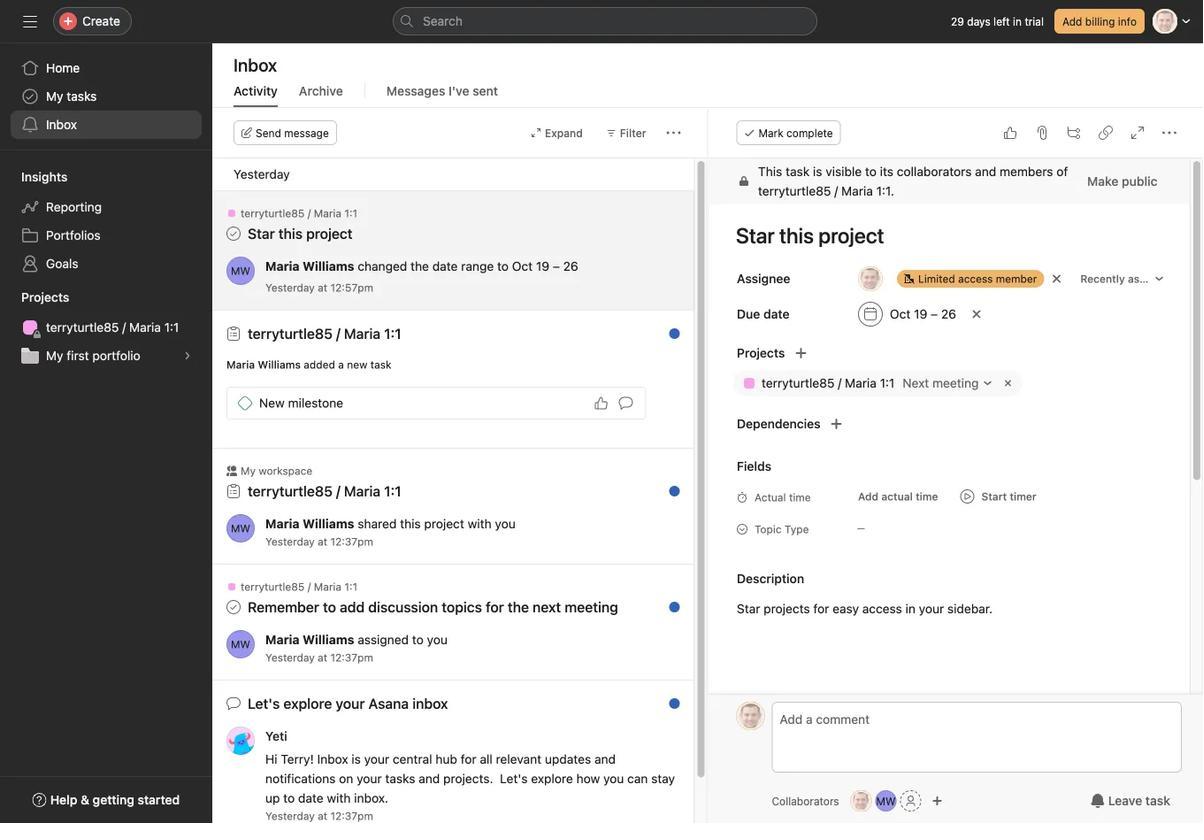 Task type: describe. For each thing, give the bounding box(es) containing it.
add dependencies image
[[829, 417, 843, 431]]

fields button
[[708, 454, 771, 479]]

all
[[480, 752, 493, 766]]

relevant
[[496, 752, 542, 766]]

maria 1:1
[[344, 483, 402, 500]]

williams for changed
[[303, 259, 354, 273]]

maria up completed milestone image
[[227, 358, 255, 371]]

my for my first portfolio
[[46, 348, 63, 363]]

global element
[[0, 43, 212, 150]]

inbox inside global element
[[46, 117, 77, 132]]

1 horizontal spatial inbox
[[234, 54, 277, 75]]

yesterday inside maria williams assigned to you yesterday at 12:37pm
[[265, 651, 315, 664]]

activity
[[234, 84, 278, 98]]

/ inside projects element
[[122, 320, 126, 335]]

my for my tasks
[[46, 89, 63, 104]]

recently assigned button
[[1072, 266, 1174, 291]]

/ up this project
[[308, 207, 311, 219]]

portfolios
[[46, 228, 101, 242]]

you inside yeti hi terry! inbox is your central hub for all relevant updates and notifications on your tasks and projects.  let's explore how you can stay up to date with inbox. yesterday at 12:37pm
[[604, 771, 624, 786]]

inbox inside yeti hi terry! inbox is your central hub for all relevant updates and notifications on your tasks and projects.  let's explore how you can stay up to date with inbox. yesterday at 12:37pm
[[317, 752, 348, 766]]

new milestone
[[259, 396, 343, 410]]

see details, my first portfolio image
[[182, 350, 193, 361]]

oct 19 – 26
[[890, 307, 956, 321]]

topic
[[754, 523, 781, 535]]

1 horizontal spatial projects button
[[708, 341, 785, 365]]

remove image
[[1001, 376, 1015, 390]]

1:1 up add
[[345, 581, 358, 593]]

reporting
[[46, 200, 102, 214]]

first
[[67, 348, 89, 363]]

at inside maria williams shared this project with you yesterday at 12:37pm
[[318, 535, 328, 548]]

next meeting button
[[898, 373, 997, 393]]

actual
[[754, 491, 786, 504]]

add actual time
[[858, 490, 938, 503]]

/ up the remember
[[308, 581, 311, 593]]

stay
[[652, 771, 675, 786]]

expand
[[545, 127, 583, 139]]

meeting
[[932, 376, 979, 390]]

1 maria williams link from the top
[[265, 259, 354, 273]]

its
[[880, 164, 893, 179]]

0 vertical spatial let's
[[248, 695, 280, 712]]

0 horizontal spatial and
[[419, 771, 440, 786]]

maria williams link for remember
[[265, 632, 354, 647]]

tasks inside global element
[[67, 89, 97, 104]]

filter button
[[598, 120, 654, 145]]

and inside this task is visible to its collaborators and members of terryturtle85 / maria 1:1.
[[975, 164, 996, 179]]

my for my workspace
[[241, 465, 256, 477]]

1 vertical spatial tt button
[[851, 790, 872, 812]]

maria inside projects element
[[129, 320, 161, 335]]

add for add actual time
[[858, 490, 878, 503]]

i've
[[449, 84, 470, 98]]

terryturtle85 inside this task is visible to its collaborators and members of terryturtle85 / maria 1:1.
[[758, 184, 831, 198]]

maria williams assigned to you yesterday at 12:37pm
[[265, 632, 448, 664]]

12:37pm inside maria williams shared this project with you yesterday at 12:37pm
[[331, 535, 373, 548]]

time inside dropdown button
[[916, 490, 938, 503]]

terryturtle85 up star this project
[[241, 207, 305, 219]]

mw for assigned to you
[[231, 638, 250, 650]]

1:1 inside star this project dialog
[[880, 376, 895, 390]]

0 horizontal spatial time
[[789, 491, 811, 504]]

public
[[1122, 174, 1158, 189]]

you inside maria williams shared this project with you yesterday at 12:37pm
[[495, 516, 516, 531]]

your down maria williams assigned to you yesterday at 12:37pm
[[336, 695, 365, 712]]

send
[[256, 127, 281, 139]]

topic type
[[754, 523, 809, 535]]

12:37pm inside maria williams assigned to you yesterday at 12:37pm
[[331, 651, 373, 664]]

/ inside this task is visible to its collaborators and members of terryturtle85 / maria 1:1.
[[834, 184, 838, 198]]

1 horizontal spatial for
[[486, 599, 504, 616]]

make public button
[[1076, 165, 1169, 197]]

clear due date image
[[971, 309, 982, 319]]

star this project
[[248, 225, 353, 242]]

is inside yeti hi terry! inbox is your central hub for all relevant updates and notifications on your tasks and projects.  let's explore how you can stay up to date with inbox. yesterday at 12:37pm
[[352, 752, 361, 766]]

—
[[857, 523, 865, 533]]

next meeting
[[533, 599, 618, 616]]

mw button left "add or remove collaborators" icon
[[876, 790, 897, 812]]

0 horizontal spatial terryturtle85 / maria 1:1 link
[[11, 313, 202, 342]]

start
[[981, 490, 1007, 503]]

discussion
[[368, 599, 438, 616]]

maria williams added a new task
[[227, 358, 392, 371]]

1 vertical spatial the
[[508, 599, 529, 616]]

– inside maria williams changed the date range to oct 19 – 26 yesterday at 12:57pm
[[553, 259, 560, 273]]

more actions image
[[667, 126, 681, 140]]

search button
[[393, 7, 818, 35]]

range
[[461, 259, 494, 273]]

is inside this task is visible to its collaborators and members of terryturtle85 / maria 1:1.
[[813, 164, 822, 179]]

to inside maria williams assigned to you yesterday at 12:37pm
[[412, 632, 424, 647]]

goals
[[46, 256, 78, 271]]

with inside maria williams shared this project with you yesterday at 12:37pm
[[468, 516, 492, 531]]

recently assigned
[[1080, 273, 1174, 285]]

filter
[[620, 127, 646, 139]]

0 vertical spatial tt button
[[737, 702, 765, 730]]

task for leave
[[1146, 793, 1171, 808]]

0 horizontal spatial explore
[[284, 695, 332, 712]]

maria williams changed the date range to oct 19 – 26 yesterday at 12:57pm
[[265, 259, 579, 294]]

12:37pm inside yeti hi terry! inbox is your central hub for all relevant updates and notifications on your tasks and projects.  let's explore how you can stay up to date with inbox. yesterday at 12:37pm
[[331, 810, 373, 822]]

explore inside yeti hi terry! inbox is your central hub for all relevant updates and notifications on your tasks and projects.  let's explore how you can stay up to date with inbox. yesterday at 12:37pm
[[531, 771, 573, 786]]

updates
[[545, 752, 591, 766]]

12:57pm
[[331, 281, 374, 294]]

add
[[340, 599, 365, 616]]

getting
[[93, 792, 134, 807]]

task for this
[[785, 164, 810, 179]]

project
[[424, 516, 465, 531]]

next meeting
[[903, 376, 979, 390]]

assigned inside maria williams assigned to you yesterday at 12:37pm
[[358, 632, 409, 647]]

projects.
[[443, 771, 493, 786]]

let's inside yeti hi terry! inbox is your central hub for all relevant updates and notifications on your tasks and projects.  let's explore how you can stay up to date with inbox. yesterday at 12:37pm
[[500, 771, 528, 786]]

add billing info button
[[1055, 9, 1145, 34]]

added
[[304, 358, 335, 371]]

projects for leftmost projects dropdown button
[[21, 290, 69, 304]]

1:1 down maria williams changed the date range to oct 19 – 26 yesterday at 12:57pm
[[384, 325, 402, 342]]

date inside maria williams changed the date range to oct 19 – 26 yesterday at 12:57pm
[[433, 259, 458, 273]]

/ left "maria 1:1"
[[336, 483, 341, 500]]

days
[[968, 15, 991, 27]]

copy task link image
[[1099, 126, 1113, 140]]

projects
[[764, 601, 810, 616]]

full screen image
[[1131, 126, 1145, 140]]

to inside this task is visible to its collaborators and members of terryturtle85 / maria 1:1.
[[865, 164, 877, 179]]

mw for changed the date range to
[[231, 265, 250, 277]]

terryturtle85 down add to projects "icon"
[[762, 376, 834, 390]]

maria left next at the top right
[[845, 376, 876, 390]]

0 vertical spatial access
[[958, 273, 993, 285]]

mw for shared this project with you
[[231, 522, 250, 535]]

archive notification image for let's explore your asana inbox
[[661, 701, 675, 715]]

star for star this project
[[248, 225, 275, 242]]

milestone
[[288, 396, 343, 410]]

terryturtle85 / maria 1:1 up star this project
[[241, 207, 358, 219]]

maria inside maria williams changed the date range to oct 19 – 26 yesterday at 12:57pm
[[265, 259, 300, 273]]

up
[[265, 791, 280, 805]]

add to projects image
[[794, 346, 808, 360]]

0 likes. click to like this task image
[[594, 396, 608, 410]]

messages i've sent
[[387, 84, 498, 98]]

home link
[[11, 54, 202, 82]]

maria inside maria williams assigned to you yesterday at 12:37pm
[[265, 632, 300, 647]]

williams for shared
[[303, 516, 354, 531]]

mark
[[759, 127, 784, 139]]

terryturtle85 / maria 1:1 inside projects element
[[46, 320, 179, 335]]

you inside maria williams assigned to you yesterday at 12:37pm
[[427, 632, 448, 647]]

terryturtle85 / maria 1:1 inside main content
[[762, 376, 895, 390]]

williams for assigned
[[303, 632, 354, 647]]

this
[[400, 516, 421, 531]]

activity link
[[234, 84, 278, 107]]

notifications
[[265, 771, 336, 786]]

terryturtle85 up maria williams added a new task
[[248, 325, 333, 342]]

visible
[[825, 164, 862, 179]]

leave task button
[[1079, 785, 1182, 817]]

inbox.
[[354, 791, 389, 805]]

yesterday inside maria williams changed the date range to oct 19 – 26 yesterday at 12:57pm
[[265, 281, 315, 294]]

add for add billing info
[[1063, 15, 1083, 27]]

19 inside maria williams changed the date range to oct 19 – 26 yesterday at 12:57pm
[[536, 259, 550, 273]]

projects element
[[0, 281, 212, 373]]

1 horizontal spatial terryturtle85 / maria 1:1 link
[[248, 325, 402, 342]]

reporting link
[[11, 193, 202, 221]]

new
[[259, 396, 285, 410]]

terryturtle85 / maria 1:1 up the remember
[[241, 581, 358, 593]]

to inside yeti hi terry! inbox is your central hub for all relevant updates and notifications on your tasks and projects.  let's explore how you can stay up to date with inbox. yesterday at 12:37pm
[[283, 791, 295, 805]]

in inside main content
[[905, 601, 915, 616]]

timer
[[1010, 490, 1036, 503]]

hide sidebar image
[[23, 14, 37, 28]]

mw button for shared this project with you
[[227, 514, 255, 542]]

fields
[[737, 459, 771, 473]]

collaborators
[[897, 164, 972, 179]]

add subtask image
[[1067, 126, 1081, 140]]

star projects for easy access in your sidebar.
[[737, 601, 993, 616]]

hub
[[436, 752, 457, 766]]

search list box
[[393, 7, 818, 35]]

– inside main content
[[931, 307, 938, 321]]

yesterday inside yeti hi terry! inbox is your central hub for all relevant updates and notifications on your tasks and projects.  let's explore how you can stay up to date with inbox. yesterday at 12:37pm
[[265, 810, 315, 822]]

terryturtle85 / maria 1:1 up added
[[248, 325, 402, 342]]

make
[[1087, 174, 1119, 189]]

0 likes. click to like this task image
[[1004, 126, 1018, 140]]

limited access member
[[918, 273, 1037, 285]]

yeti hi terry! inbox is your central hub for all relevant updates and notifications on your tasks and projects.  let's explore how you can stay up to date with inbox. yesterday at 12:37pm
[[265, 729, 679, 822]]

/ up the a
[[336, 325, 341, 342]]

my first portfolio
[[46, 348, 140, 363]]

add actual time button
[[850, 484, 946, 509]]

tt for the bottom tt button
[[855, 795, 868, 807]]



Task type: locate. For each thing, give the bounding box(es) containing it.
1 horizontal spatial in
[[1013, 15, 1022, 27]]

for inside main content
[[813, 601, 829, 616]]

the
[[411, 259, 429, 273], [508, 599, 529, 616]]

add left the billing
[[1063, 15, 1083, 27]]

26
[[563, 259, 579, 273], [941, 307, 956, 321]]

my first portfolio link
[[11, 342, 202, 370]]

williams
[[303, 259, 354, 273], [258, 358, 301, 371], [303, 516, 354, 531], [303, 632, 354, 647]]

tt for the top tt button
[[744, 710, 758, 722]]

terryturtle85 up first
[[46, 320, 119, 335]]

star this project dialog
[[708, 108, 1204, 823]]

0 vertical spatial 19
[[536, 259, 550, 273]]

at down notifications
[[318, 810, 328, 822]]

inbox link
[[11, 111, 202, 139]]

date inside yeti hi terry! inbox is your central hub for all relevant updates and notifications on your tasks and projects.  let's explore how you can stay up to date with inbox. yesterday at 12:37pm
[[298, 791, 324, 805]]

terryturtle85 up the remember
[[241, 581, 305, 593]]

3 12:37pm from the top
[[331, 810, 373, 822]]

oct up next at the top right
[[890, 307, 911, 321]]

star down description
[[737, 601, 760, 616]]

terryturtle85 down workspace
[[248, 483, 333, 500]]

1 vertical spatial and
[[595, 752, 616, 766]]

/ down visible
[[834, 184, 838, 198]]

0 vertical spatial oct
[[512, 259, 533, 273]]

mw down my workspace
[[231, 522, 250, 535]]

0 vertical spatial you
[[495, 516, 516, 531]]

1 vertical spatial projects button
[[708, 341, 785, 365]]

archive all image
[[661, 331, 675, 345]]

tasks down central
[[385, 771, 415, 786]]

archive notification image left fields dropdown button
[[661, 469, 675, 483]]

0 vertical spatial date
[[433, 259, 458, 273]]

members
[[1000, 164, 1053, 179]]

terryturtle85 / maria 1:1 link up added
[[248, 325, 402, 342]]

a
[[338, 358, 344, 371]]

0 horizontal spatial tt button
[[737, 702, 765, 730]]

assignee
[[737, 271, 790, 286]]

actual time
[[754, 491, 811, 504]]

star inside main content
[[737, 601, 760, 616]]

1 vertical spatial task
[[371, 358, 392, 371]]

messages
[[387, 84, 446, 98]]

1 vertical spatial with
[[327, 791, 351, 805]]

0 horizontal spatial add
[[858, 490, 878, 503]]

assigned
[[1128, 273, 1174, 285], [358, 632, 409, 647]]

with right project
[[468, 516, 492, 531]]

19 down the limited
[[914, 307, 927, 321]]

on
[[339, 771, 353, 786]]

started
[[138, 792, 180, 807]]

maria williams link down terryturtle85 / maria 1:1
[[265, 516, 354, 531]]

1:1 left next at the top right
[[880, 376, 895, 390]]

2 12:37pm from the top
[[331, 651, 373, 664]]

2 maria williams link from the top
[[265, 516, 354, 531]]

completed milestone image
[[238, 396, 252, 410]]

your left "sidebar."
[[919, 601, 944, 616]]

0 vertical spatial explore
[[284, 695, 332, 712]]

of
[[1056, 164, 1068, 179]]

mw down star this project
[[231, 265, 250, 277]]

at inside maria williams changed the date range to oct 19 – 26 yesterday at 12:57pm
[[318, 281, 328, 294]]

0 vertical spatial my
[[46, 89, 63, 104]]

the right topics
[[508, 599, 529, 616]]

0 horizontal spatial in
[[905, 601, 915, 616]]

remember
[[248, 599, 319, 616]]

1:1 up this project
[[345, 207, 358, 219]]

help & getting started button
[[21, 784, 191, 816]]

1 horizontal spatial and
[[595, 752, 616, 766]]

and up how
[[595, 752, 616, 766]]

maria up "new"
[[344, 325, 381, 342]]

2 horizontal spatial for
[[813, 601, 829, 616]]

projects for the rightmost projects dropdown button
[[737, 346, 785, 360]]

1 horizontal spatial tasks
[[385, 771, 415, 786]]

0 vertical spatial is
[[813, 164, 822, 179]]

projects inside main content
[[737, 346, 785, 360]]

projects button down the due date
[[708, 341, 785, 365]]

0 horizontal spatial for
[[461, 752, 477, 766]]

at inside maria williams assigned to you yesterday at 12:37pm
[[318, 651, 328, 664]]

more actions for this task image
[[1163, 126, 1177, 140]]

this project
[[279, 225, 353, 242]]

0 vertical spatial –
[[553, 259, 560, 273]]

leave task
[[1109, 793, 1171, 808]]

with inside yeti hi terry! inbox is your central hub for all relevant updates and notifications on your tasks and projects.  let's explore how you can stay up to date with inbox. yesterday at 12:37pm
[[327, 791, 351, 805]]

mw button down star this project
[[227, 257, 255, 285]]

1 vertical spatial add
[[858, 490, 878, 503]]

my down home
[[46, 89, 63, 104]]

Task Name text field
[[724, 215, 1169, 256]]

1 horizontal spatial the
[[508, 599, 529, 616]]

2 horizontal spatial and
[[975, 164, 996, 179]]

main content containing this task is visible to its collaborators and members of terryturtle85 / maria 1:1.
[[708, 158, 1190, 823]]

assigned right recently
[[1128, 273, 1174, 285]]

to right "up" on the left
[[283, 791, 295, 805]]

complete
[[787, 127, 833, 139]]

1:1
[[345, 207, 358, 219], [164, 320, 179, 335], [384, 325, 402, 342], [880, 376, 895, 390], [345, 581, 358, 593]]

maria inside this task is visible to its collaborators and members of terryturtle85 / maria 1:1.
[[841, 184, 873, 198]]

williams down terryturtle85 / maria 1:1
[[303, 516, 354, 531]]

and down central
[[419, 771, 440, 786]]

to down discussion
[[412, 632, 424, 647]]

1 vertical spatial access
[[862, 601, 902, 616]]

29 days left in trial
[[951, 15, 1044, 27]]

yesterday down the remember
[[265, 651, 315, 664]]

messages i've sent link
[[387, 84, 498, 107]]

mark complete button
[[737, 120, 841, 145]]

oct inside star this project dialog
[[890, 307, 911, 321]]

1 vertical spatial maria williams link
[[265, 516, 354, 531]]

add or remove collaborators image
[[932, 796, 943, 806]]

1 horizontal spatial –
[[931, 307, 938, 321]]

your up inbox.
[[357, 771, 382, 786]]

to left add
[[323, 599, 336, 616]]

task inside this task is visible to its collaborators and members of terryturtle85 / maria 1:1.
[[785, 164, 810, 179]]

maria up add
[[314, 581, 342, 593]]

create button
[[53, 7, 132, 35]]

you
[[495, 516, 516, 531], [427, 632, 448, 647], [604, 771, 624, 786]]

0 horizontal spatial assigned
[[358, 632, 409, 647]]

williams up 12:57pm in the left top of the page
[[303, 259, 354, 273]]

your inside main content
[[919, 601, 944, 616]]

is up 'on'
[[352, 752, 361, 766]]

— button
[[850, 516, 956, 541]]

2 vertical spatial task
[[1146, 793, 1171, 808]]

attachments: add a file to this task, star this project image
[[1035, 126, 1050, 140]]

/ up 'portfolio' on the left top of the page
[[122, 320, 126, 335]]

at down terryturtle85 / maria 1:1
[[318, 535, 328, 548]]

leave
[[1109, 793, 1143, 808]]

terryturtle85 / maria 1:1 down add to projects "icon"
[[762, 376, 895, 390]]

the inside maria williams changed the date range to oct 19 – 26 yesterday at 12:57pm
[[411, 259, 429, 273]]

1 horizontal spatial tt button
[[851, 790, 872, 812]]

0 horizontal spatial inbox
[[46, 117, 77, 132]]

yesterday down terryturtle85 / maria 1:1
[[265, 535, 315, 548]]

let's down the "relevant"
[[500, 771, 528, 786]]

tasks inside yeti hi terry! inbox is your central hub for all relevant updates and notifications on your tasks and projects.  let's explore how you can stay up to date with inbox. yesterday at 12:37pm
[[385, 771, 415, 786]]

0 vertical spatial tasks
[[67, 89, 97, 104]]

at inside yeti hi terry! inbox is your central hub for all relevant updates and notifications on your tasks and projects.  let's explore how you can stay up to date with inbox. yesterday at 12:37pm
[[318, 810, 328, 822]]

yeti
[[265, 729, 287, 743]]

insights element
[[0, 161, 212, 281]]

you right project
[[495, 516, 516, 531]]

0 horizontal spatial you
[[427, 632, 448, 647]]

mark complete
[[759, 127, 833, 139]]

– right range
[[553, 259, 560, 273]]

1 vertical spatial is
[[352, 752, 361, 766]]

my inside projects element
[[46, 348, 63, 363]]

your left central
[[364, 752, 390, 766]]

yesterday down star this project
[[265, 281, 315, 294]]

maria up 'portfolio' on the left top of the page
[[129, 320, 161, 335]]

assigned inside popup button
[[1128, 273, 1174, 285]]

actual
[[881, 490, 913, 503]]

1 at from the top
[[318, 281, 328, 294]]

3 at from the top
[[318, 651, 328, 664]]

add inside button
[[1063, 15, 1083, 27]]

0 horizontal spatial –
[[553, 259, 560, 273]]

2 vertical spatial maria williams link
[[265, 632, 354, 647]]

2 vertical spatial 12:37pm
[[331, 810, 373, 822]]

1 horizontal spatial 26
[[941, 307, 956, 321]]

1 horizontal spatial date
[[433, 259, 458, 273]]

1 vertical spatial tt
[[855, 795, 868, 807]]

for right topics
[[486, 599, 504, 616]]

2 vertical spatial my
[[241, 465, 256, 477]]

mw left "add or remove collaborators" icon
[[877, 795, 896, 807]]

add
[[1063, 15, 1083, 27], [858, 490, 878, 503]]

this task is visible to its collaborators and members of terryturtle85 / maria 1:1.
[[758, 164, 1068, 198]]

my inside global element
[[46, 89, 63, 104]]

oct inside maria williams changed the date range to oct 19 – 26 yesterday at 12:57pm
[[512, 259, 533, 273]]

1 vertical spatial let's
[[500, 771, 528, 786]]

task inside button
[[1146, 793, 1171, 808]]

1 vertical spatial my
[[46, 348, 63, 363]]

projects inside projects element
[[21, 290, 69, 304]]

2 vertical spatial and
[[419, 771, 440, 786]]

let's explore your asana inbox
[[248, 695, 448, 712]]

access right easy on the right bottom
[[862, 601, 902, 616]]

archive notification image
[[661, 469, 675, 483], [661, 701, 675, 715]]

make public
[[1087, 174, 1158, 189]]

williams down add
[[303, 632, 354, 647]]

to
[[865, 164, 877, 179], [497, 259, 509, 273], [323, 599, 336, 616], [412, 632, 424, 647], [283, 791, 295, 805]]

projects button down "goals"
[[0, 289, 69, 306]]

to inside maria williams changed the date range to oct 19 – 26 yesterday at 12:57pm
[[497, 259, 509, 273]]

0 horizontal spatial let's
[[248, 695, 280, 712]]

workspace
[[259, 465, 313, 477]]

the right changed
[[411, 259, 429, 273]]

at
[[318, 281, 328, 294], [318, 535, 328, 548], [318, 651, 328, 664], [318, 810, 328, 822]]

0 horizontal spatial is
[[352, 752, 361, 766]]

maria up this project
[[314, 207, 342, 219]]

williams up the new
[[258, 358, 301, 371]]

member
[[996, 273, 1037, 285]]

1 horizontal spatial tt
[[855, 795, 868, 807]]

1 12:37pm from the top
[[331, 535, 373, 548]]

terryturtle85 inside projects element
[[46, 320, 119, 335]]

29
[[951, 15, 965, 27]]

next
[[903, 376, 929, 390]]

maria williams link down the remember
[[265, 632, 354, 647]]

12:37pm
[[331, 535, 373, 548], [331, 651, 373, 664], [331, 810, 373, 822]]

my tasks
[[46, 89, 97, 104]]

williams inside maria williams changed the date range to oct 19 – 26 yesterday at 12:57pm
[[303, 259, 354, 273]]

portfolios link
[[11, 221, 202, 250]]

maria down workspace
[[265, 516, 300, 531]]

explore
[[284, 695, 332, 712], [531, 771, 573, 786]]

for inside yeti hi terry! inbox is your central hub for all relevant updates and notifications on your tasks and projects.  let's explore how you can stay up to date with inbox. yesterday at 12:37pm
[[461, 752, 477, 766]]

0 horizontal spatial star
[[248, 225, 275, 242]]

1 archive notification image from the top
[[661, 469, 675, 483]]

recently
[[1080, 273, 1125, 285]]

at up let's explore your asana inbox
[[318, 651, 328, 664]]

2 at from the top
[[318, 535, 328, 548]]

0 vertical spatial projects
[[21, 290, 69, 304]]

home
[[46, 61, 80, 75]]

at left 12:57pm in the left top of the page
[[318, 281, 328, 294]]

archive notification image up stay
[[661, 701, 675, 715]]

1 vertical spatial star
[[737, 601, 760, 616]]

star for star projects for easy access in your sidebar.
[[737, 601, 760, 616]]

maria down star this project
[[265, 259, 300, 273]]

and
[[975, 164, 996, 179], [595, 752, 616, 766], [419, 771, 440, 786]]

0 horizontal spatial oct
[[512, 259, 533, 273]]

0 vertical spatial archive notification image
[[661, 469, 675, 483]]

time right actual on the bottom right of page
[[789, 491, 811, 504]]

williams for added
[[258, 358, 301, 371]]

0 comments image
[[619, 396, 633, 410]]

&
[[81, 792, 89, 807]]

0 vertical spatial assigned
[[1128, 273, 1174, 285]]

in left "sidebar."
[[905, 601, 915, 616]]

star left this project
[[248, 225, 275, 242]]

0 vertical spatial star
[[248, 225, 275, 242]]

0 vertical spatial in
[[1013, 15, 1022, 27]]

1 vertical spatial tasks
[[385, 771, 415, 786]]

1 vertical spatial date
[[298, 791, 324, 805]]

tasks
[[67, 89, 97, 104], [385, 771, 415, 786]]

my tasks link
[[11, 82, 202, 111]]

1 horizontal spatial is
[[813, 164, 822, 179]]

0 vertical spatial add
[[1063, 15, 1083, 27]]

oct right range
[[512, 259, 533, 273]]

expand button
[[523, 120, 591, 145]]

4 at from the top
[[318, 810, 328, 822]]

1 vertical spatial projects
[[737, 346, 785, 360]]

1 horizontal spatial add
[[1063, 15, 1083, 27]]

add inside dropdown button
[[858, 490, 878, 503]]

mw button for changed the date range to
[[227, 257, 255, 285]]

mw button
[[227, 257, 255, 285], [227, 514, 255, 542], [227, 630, 255, 658], [876, 790, 897, 812]]

2 vertical spatial inbox
[[317, 752, 348, 766]]

is left visible
[[813, 164, 822, 179]]

yesterday down send
[[234, 167, 290, 181]]

williams inside maria williams shared this project with you yesterday at 12:37pm
[[303, 516, 354, 531]]

1 vertical spatial assigned
[[358, 632, 409, 647]]

terryturtle85 down 'this'
[[758, 184, 831, 198]]

1 horizontal spatial time
[[916, 490, 938, 503]]

let's
[[248, 695, 280, 712], [500, 771, 528, 786]]

0 vertical spatial maria williams link
[[265, 259, 354, 273]]

star
[[248, 225, 275, 242], [737, 601, 760, 616]]

1 vertical spatial inbox
[[46, 117, 77, 132]]

12:37pm down the shared
[[331, 535, 373, 548]]

2 horizontal spatial task
[[1146, 793, 1171, 808]]

yesterday inside maria williams shared this project with you yesterday at 12:37pm
[[265, 535, 315, 548]]

0 vertical spatial the
[[411, 259, 429, 273]]

12:37pm down inbox.
[[331, 810, 373, 822]]

0 horizontal spatial tasks
[[67, 89, 97, 104]]

remove assignee image
[[1051, 273, 1062, 284]]

can
[[628, 771, 648, 786]]

3 maria williams link from the top
[[265, 632, 354, 647]]

maria down the remember
[[265, 632, 300, 647]]

1:1 inside projects element
[[164, 320, 179, 335]]

1 horizontal spatial star
[[737, 601, 760, 616]]

mw button for assigned to you
[[227, 630, 255, 658]]

2 horizontal spatial you
[[604, 771, 624, 786]]

1 vertical spatial oct
[[890, 307, 911, 321]]

terryturtle85 / maria 1:1
[[241, 207, 358, 219], [46, 320, 179, 335], [248, 325, 402, 342], [762, 376, 895, 390], [241, 581, 358, 593]]

/ up add dependencies image
[[838, 376, 841, 390]]

Completed milestone checkbox
[[238, 396, 252, 410]]

you down remember to add discussion topics for the next meeting
[[427, 632, 448, 647]]

inbox down my tasks
[[46, 117, 77, 132]]

maria inside maria williams shared this project with you yesterday at 12:37pm
[[265, 516, 300, 531]]

type
[[784, 523, 809, 535]]

create
[[82, 14, 120, 28]]

0 vertical spatial 26
[[563, 259, 579, 273]]

inbox up 'on'
[[317, 752, 348, 766]]

portfolio
[[92, 348, 140, 363]]

for left easy on the right bottom
[[813, 601, 829, 616]]

2 vertical spatial you
[[604, 771, 624, 786]]

1 vertical spatial you
[[427, 632, 448, 647]]

insights button
[[0, 168, 68, 186]]

collaborators
[[772, 795, 840, 807]]

date down notifications
[[298, 791, 324, 805]]

projects down "goals"
[[21, 290, 69, 304]]

mw button down my workspace
[[227, 514, 255, 542]]

1 horizontal spatial projects
[[737, 346, 785, 360]]

add left 'actual'
[[858, 490, 878, 503]]

maria williams link for terryturtle85
[[265, 516, 354, 531]]

my
[[46, 89, 63, 104], [46, 348, 63, 363], [241, 465, 256, 477]]

tasks down home
[[67, 89, 97, 104]]

0 horizontal spatial the
[[411, 259, 429, 273]]

0 horizontal spatial date
[[298, 791, 324, 805]]

0 vertical spatial task
[[785, 164, 810, 179]]

task right leave
[[1146, 793, 1171, 808]]

19 right range
[[536, 259, 550, 273]]

inbox
[[234, 54, 277, 75], [46, 117, 77, 132], [317, 752, 348, 766]]

main content
[[708, 158, 1190, 823]]

19 inside star this project dialog
[[914, 307, 927, 321]]

topics
[[442, 599, 482, 616]]

my left workspace
[[241, 465, 256, 477]]

0 horizontal spatial access
[[862, 601, 902, 616]]

hi
[[265, 752, 277, 766]]

0 vertical spatial tt
[[744, 710, 758, 722]]

0 horizontal spatial 26
[[563, 259, 579, 273]]

trial
[[1025, 15, 1044, 27]]

inbox up activity
[[234, 54, 277, 75]]

search
[[423, 14, 463, 28]]

1 horizontal spatial access
[[958, 273, 993, 285]]

mw
[[231, 265, 250, 277], [231, 522, 250, 535], [231, 638, 250, 650], [877, 795, 896, 807]]

williams inside maria williams assigned to you yesterday at 12:37pm
[[303, 632, 354, 647]]

mw down the remember
[[231, 638, 250, 650]]

1 horizontal spatial with
[[468, 516, 492, 531]]

26 inside star this project dialog
[[941, 307, 956, 321]]

0 horizontal spatial projects button
[[0, 289, 69, 306]]

terryturtle85
[[758, 184, 831, 198], [241, 207, 305, 219], [46, 320, 119, 335], [248, 325, 333, 342], [762, 376, 834, 390], [248, 483, 333, 500], [241, 581, 305, 593]]

1 vertical spatial 19
[[914, 307, 927, 321]]

26 inside maria williams changed the date range to oct 19 – 26 yesterday at 12:57pm
[[563, 259, 579, 273]]

–
[[553, 259, 560, 273], [931, 307, 938, 321]]

0 horizontal spatial task
[[371, 358, 392, 371]]

projects down the due date
[[737, 346, 785, 360]]

main content inside star this project dialog
[[708, 158, 1190, 823]]

2 archive notification image from the top
[[661, 701, 675, 715]]

message
[[284, 127, 329, 139]]

explore up yeti
[[284, 695, 332, 712]]

send message
[[256, 127, 329, 139]]

1 horizontal spatial assigned
[[1128, 273, 1174, 285]]

archive notification image for my workspace
[[661, 469, 675, 483]]

time right 'actual'
[[916, 490, 938, 503]]

mw inside star this project dialog
[[877, 795, 896, 807]]

start timer button
[[953, 484, 1044, 509]]

0 horizontal spatial with
[[327, 791, 351, 805]]

1 horizontal spatial let's
[[500, 771, 528, 786]]

description
[[737, 571, 804, 586]]

0 horizontal spatial projects
[[21, 290, 69, 304]]

1 horizontal spatial oct
[[890, 307, 911, 321]]



Task type: vqa. For each thing, say whether or not it's contained in the screenshot.
the bottom Add
yes



